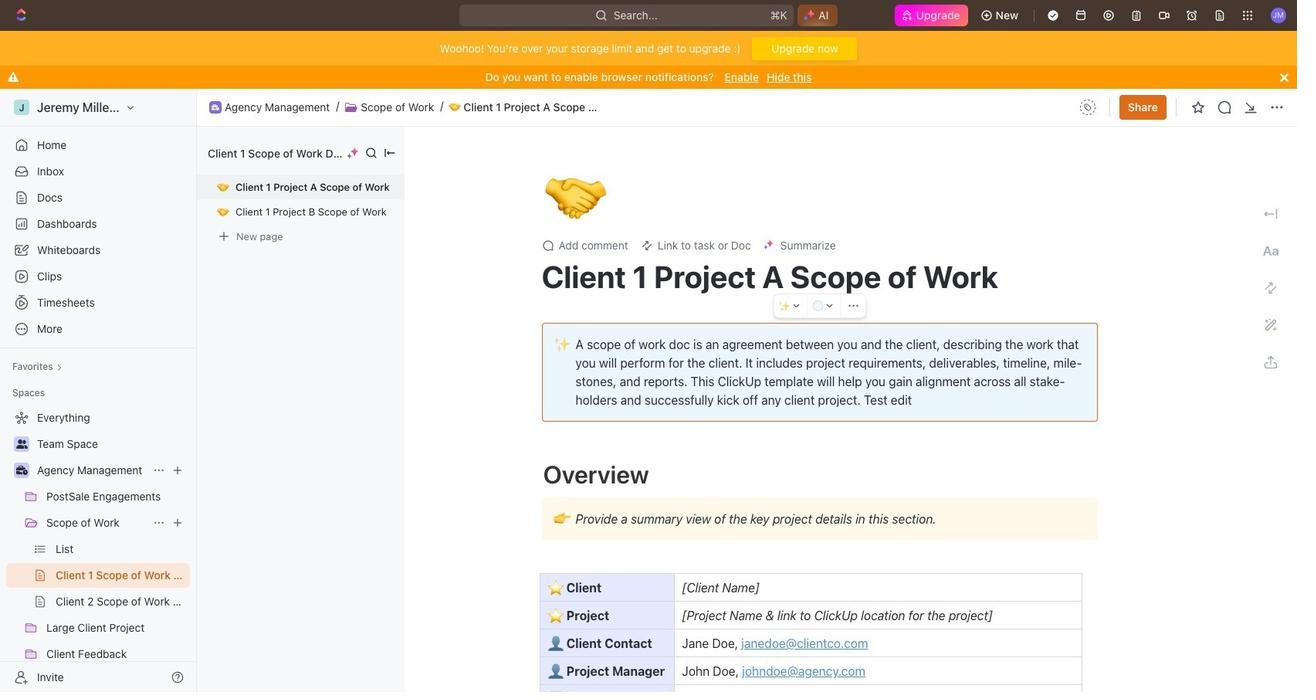 Task type: describe. For each thing, give the bounding box(es) containing it.
tree inside sidebar navigation
[[6, 405, 190, 692]]

business time image
[[16, 466, 27, 475]]

dropdown menu image
[[1076, 95, 1100, 120]]



Task type: vqa. For each thing, say whether or not it's contained in the screenshot.
Sidebar navigation
yes



Task type: locate. For each thing, give the bounding box(es) containing it.
business time image
[[212, 104, 219, 110]]

tree
[[6, 405, 190, 692]]

blue image
[[812, 300, 823, 311]]

sidebar navigation
[[0, 89, 200, 692]]

user group image
[[16, 439, 27, 449]]

jeremy miller's workspace, , element
[[14, 100, 29, 115]]



